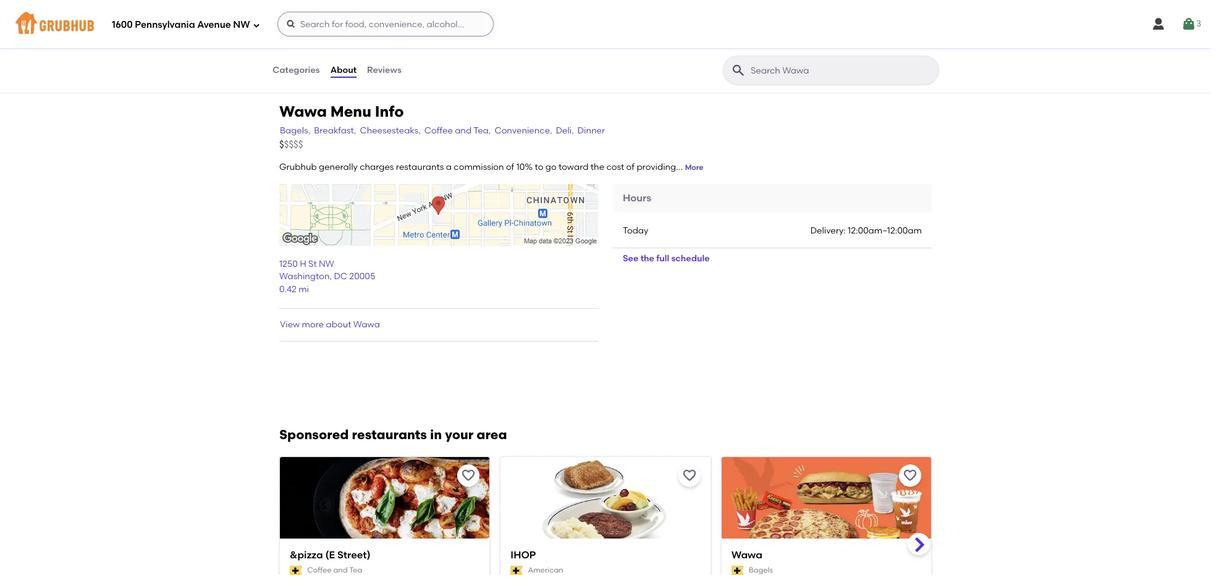 Task type: describe. For each thing, give the bounding box(es) containing it.
1600
[[112, 19, 133, 30]]

see
[[623, 254, 639, 264]]

go
[[546, 162, 557, 173]]

(e
[[325, 550, 335, 561]]

a
[[446, 162, 452, 173]]

tea,
[[474, 126, 491, 136]]

coffee and tea
[[307, 566, 362, 575]]

2 of from the left
[[626, 162, 635, 173]]

in
[[430, 427, 442, 443]]

see the full schedule button
[[613, 248, 720, 270]]

more
[[685, 163, 704, 172]]

today
[[623, 226, 649, 236]]

subscription pass image for wawa
[[731, 566, 744, 575]]

0 vertical spatial restaurants
[[396, 162, 444, 173]]

about button
[[330, 48, 357, 93]]

$
[[279, 139, 284, 150]]

area
[[477, 427, 507, 443]]

view
[[280, 320, 300, 330]]

sponsored restaurants in your area
[[279, 427, 507, 443]]

sponsored
[[279, 427, 349, 443]]

see the full schedule
[[623, 254, 710, 264]]

about
[[326, 320, 351, 330]]

specialty sandwiches
[[272, 17, 322, 40]]

generally
[[319, 162, 358, 173]]

&pizza (e street) logo image
[[280, 458, 490, 561]]

toward
[[559, 162, 589, 173]]

view more about wawa
[[280, 320, 380, 330]]

3 button
[[1181, 13, 1201, 35]]

cheesesteaks, button
[[359, 124, 421, 138]]

categories button
[[272, 48, 321, 93]]

svg image inside 3 'button'
[[1181, 17, 1196, 32]]

avenue
[[197, 19, 231, 30]]

more
[[302, 320, 324, 330]]

1 horizontal spatial svg image
[[286, 19, 296, 29]]

svg image
[[1151, 17, 1166, 32]]

&pizza (e street) link
[[290, 549, 480, 563]]

h
[[300, 259, 306, 269]]

hours
[[623, 192, 651, 204]]

magnifying glass icon image
[[731, 63, 746, 78]]

categories
[[273, 65, 320, 75]]

to
[[535, 162, 543, 173]]

20005
[[349, 271, 375, 282]]

about
[[330, 65, 357, 75]]

1250 h st nw washington , dc 20005 0.42 mi
[[279, 259, 375, 295]]

1 of from the left
[[506, 162, 514, 173]]

$$$$$
[[279, 139, 303, 150]]

0 horizontal spatial and
[[333, 566, 348, 575]]

commission
[[454, 162, 504, 173]]

sandwiches
[[272, 30, 322, 40]]

subscription pass image
[[290, 566, 302, 575]]

schedule
[[671, 254, 710, 264]]

Search Wawa search field
[[750, 65, 935, 77]]

ihop
[[511, 550, 536, 561]]

1 vertical spatial restaurants
[[352, 427, 427, 443]]

wawa link
[[731, 549, 921, 563]]

convenience,
[[495, 126, 552, 136]]

0 horizontal spatial coffee
[[307, 566, 332, 575]]

full
[[657, 254, 669, 264]]

save this restaurant image for &pizza (e street)
[[461, 469, 476, 484]]

12:00am–12:00am
[[848, 226, 922, 236]]

...
[[676, 162, 683, 173]]

wawa for wawa menu info
[[279, 103, 327, 121]]

1 horizontal spatial wawa
[[353, 320, 380, 330]]

bagels,
[[280, 126, 310, 136]]

breakfast, button
[[313, 124, 357, 138]]

menu
[[330, 103, 371, 121]]

tea
[[349, 566, 362, 575]]

mi
[[299, 284, 309, 295]]



Task type: locate. For each thing, give the bounding box(es) containing it.
1 horizontal spatial coffee
[[424, 126, 453, 136]]

1 horizontal spatial and
[[455, 126, 472, 136]]

subscription pass image down ihop
[[511, 566, 523, 575]]

and
[[455, 126, 472, 136], [333, 566, 348, 575]]

nw inside 1250 h st nw washington , dc 20005 0.42 mi
[[319, 259, 334, 269]]

save this restaurant image for wawa
[[903, 469, 918, 484]]

0 horizontal spatial subscription pass image
[[511, 566, 523, 575]]

1 horizontal spatial save this restaurant button
[[678, 465, 701, 487]]

delivery: 12:00am–12:00am
[[811, 226, 922, 236]]

main navigation navigation
[[0, 0, 1211, 48]]

of left 10% at the top left
[[506, 162, 514, 173]]

0 horizontal spatial wawa
[[279, 103, 327, 121]]

wawa logo image
[[722, 458, 931, 561]]

3
[[1196, 18, 1201, 29]]

cheesesteaks,
[[360, 126, 421, 136]]

dc
[[334, 271, 347, 282]]

save this restaurant button for &pizza (e street)
[[458, 465, 480, 487]]

1 vertical spatial and
[[333, 566, 348, 575]]

nw right avenue
[[233, 19, 250, 30]]

0.42
[[279, 284, 297, 295]]

2 horizontal spatial svg image
[[1181, 17, 1196, 32]]

cost
[[606, 162, 624, 173]]

Search for food, convenience, alcohol... search field
[[277, 12, 494, 36]]

nw for avenue
[[233, 19, 250, 30]]

2 vertical spatial wawa
[[731, 550, 762, 561]]

1 vertical spatial the
[[641, 254, 654, 264]]

bagels, breakfast, cheesesteaks, coffee and tea, convenience, deli, dinner
[[280, 126, 605, 136]]

1250
[[279, 259, 298, 269]]

street)
[[337, 550, 371, 561]]

and left tea
[[333, 566, 348, 575]]

your
[[445, 427, 474, 443]]

svg image left specialty
[[253, 21, 260, 29]]

2 horizontal spatial wawa
[[731, 550, 762, 561]]

breakfast,
[[314, 126, 356, 136]]

1 horizontal spatial save this restaurant image
[[903, 469, 918, 484]]

1 horizontal spatial nw
[[319, 259, 334, 269]]

restaurants left a in the top left of the page
[[396, 162, 444, 173]]

the
[[591, 162, 604, 173], [641, 254, 654, 264]]

ihop link
[[511, 549, 701, 563]]

restaurants
[[396, 162, 444, 173], [352, 427, 427, 443]]

1 save this restaurant image from the left
[[461, 469, 476, 484]]

deli, button
[[555, 124, 575, 138]]

wawa menu info
[[279, 103, 404, 121]]

nw
[[233, 19, 250, 30], [319, 259, 334, 269]]

nw for st
[[319, 259, 334, 269]]

0 horizontal spatial nw
[[233, 19, 250, 30]]

coffee and tea, button
[[424, 124, 492, 138]]

specialty
[[272, 17, 311, 27]]

st
[[308, 259, 317, 269]]

svg image up sandwiches
[[286, 19, 296, 29]]

1600 pennsylvania avenue nw
[[112, 19, 250, 30]]

wawa up bagels
[[731, 550, 762, 561]]

0 vertical spatial and
[[455, 126, 472, 136]]

0 vertical spatial wawa
[[279, 103, 327, 121]]

0 horizontal spatial the
[[591, 162, 604, 173]]

convenience, button
[[494, 124, 553, 138]]

dinner button
[[577, 124, 606, 138]]

0 vertical spatial coffee
[[424, 126, 453, 136]]

washington
[[279, 271, 330, 282]]

wawa up bagels,
[[279, 103, 327, 121]]

subscription pass image left bagels
[[731, 566, 744, 575]]

save this restaurant image
[[461, 469, 476, 484], [903, 469, 918, 484]]

the left full
[[641, 254, 654, 264]]

providing
[[637, 162, 676, 173]]

1 subscription pass image from the left
[[511, 566, 523, 575]]

0 vertical spatial the
[[591, 162, 604, 173]]

the inside button
[[641, 254, 654, 264]]

coffee up a in the top left of the page
[[424, 126, 453, 136]]

grubhub generally charges restaurants a commission of 10% to go toward the cost of providing ... more
[[279, 162, 704, 173]]

coffee down &pizza (e street)
[[307, 566, 332, 575]]

bagels
[[749, 566, 773, 575]]

save this restaurant image
[[682, 469, 697, 484]]

the left cost
[[591, 162, 604, 173]]

grubhub
[[279, 162, 317, 173]]

wawa
[[279, 103, 327, 121], [353, 320, 380, 330], [731, 550, 762, 561]]

2 save this restaurant button from the left
[[678, 465, 701, 487]]

2 save this restaurant image from the left
[[903, 469, 918, 484]]

0 horizontal spatial save this restaurant image
[[461, 469, 476, 484]]

pennsylvania
[[135, 19, 195, 30]]

restaurants left 'in'
[[352, 427, 427, 443]]

&pizza
[[290, 550, 323, 561]]

0 vertical spatial nw
[[233, 19, 250, 30]]

deli,
[[556, 126, 574, 136]]

svg image right svg icon
[[1181, 17, 1196, 32]]

10%
[[516, 162, 533, 173]]

1 vertical spatial wawa
[[353, 320, 380, 330]]

svg image
[[1181, 17, 1196, 32], [286, 19, 296, 29], [253, 21, 260, 29]]

charges
[[360, 162, 394, 173]]

0 horizontal spatial of
[[506, 162, 514, 173]]

save this restaurant button for wawa
[[899, 465, 921, 487]]

of
[[506, 162, 514, 173], [626, 162, 635, 173]]

specialty sandwiches tab
[[272, 16, 358, 42]]

1 horizontal spatial the
[[641, 254, 654, 264]]

,
[[330, 271, 332, 282]]

3 save this restaurant button from the left
[[899, 465, 921, 487]]

2 horizontal spatial save this restaurant button
[[899, 465, 921, 487]]

nw inside main navigation navigation
[[233, 19, 250, 30]]

1 vertical spatial nw
[[319, 259, 334, 269]]

reviews button
[[367, 48, 402, 93]]

1 horizontal spatial subscription pass image
[[731, 566, 744, 575]]

1 horizontal spatial of
[[626, 162, 635, 173]]

wawa for wawa
[[731, 550, 762, 561]]

american
[[528, 566, 563, 575]]

0 horizontal spatial svg image
[[253, 21, 260, 29]]

&pizza (e street)
[[290, 550, 371, 561]]

1 save this restaurant button from the left
[[458, 465, 480, 487]]

0 horizontal spatial save this restaurant button
[[458, 465, 480, 487]]

coffee
[[424, 126, 453, 136], [307, 566, 332, 575]]

subscription pass image for ihop
[[511, 566, 523, 575]]

dinner
[[578, 126, 605, 136]]

more button
[[685, 163, 704, 173]]

wawa right about
[[353, 320, 380, 330]]

delivery:
[[811, 226, 846, 236]]

subscription pass image
[[511, 566, 523, 575], [731, 566, 744, 575]]

and left 'tea,'
[[455, 126, 472, 136]]

2 subscription pass image from the left
[[731, 566, 744, 575]]

of right cost
[[626, 162, 635, 173]]

bagels, button
[[279, 124, 311, 138]]

save this restaurant button for ihop
[[678, 465, 701, 487]]

info
[[375, 103, 404, 121]]

nw up ,
[[319, 259, 334, 269]]

reviews
[[367, 65, 402, 75]]

ihop logo image
[[501, 458, 710, 561]]

save this restaurant button
[[458, 465, 480, 487], [678, 465, 701, 487], [899, 465, 921, 487]]

1 vertical spatial coffee
[[307, 566, 332, 575]]



Task type: vqa. For each thing, say whether or not it's contained in the screenshot.
'Menu'
yes



